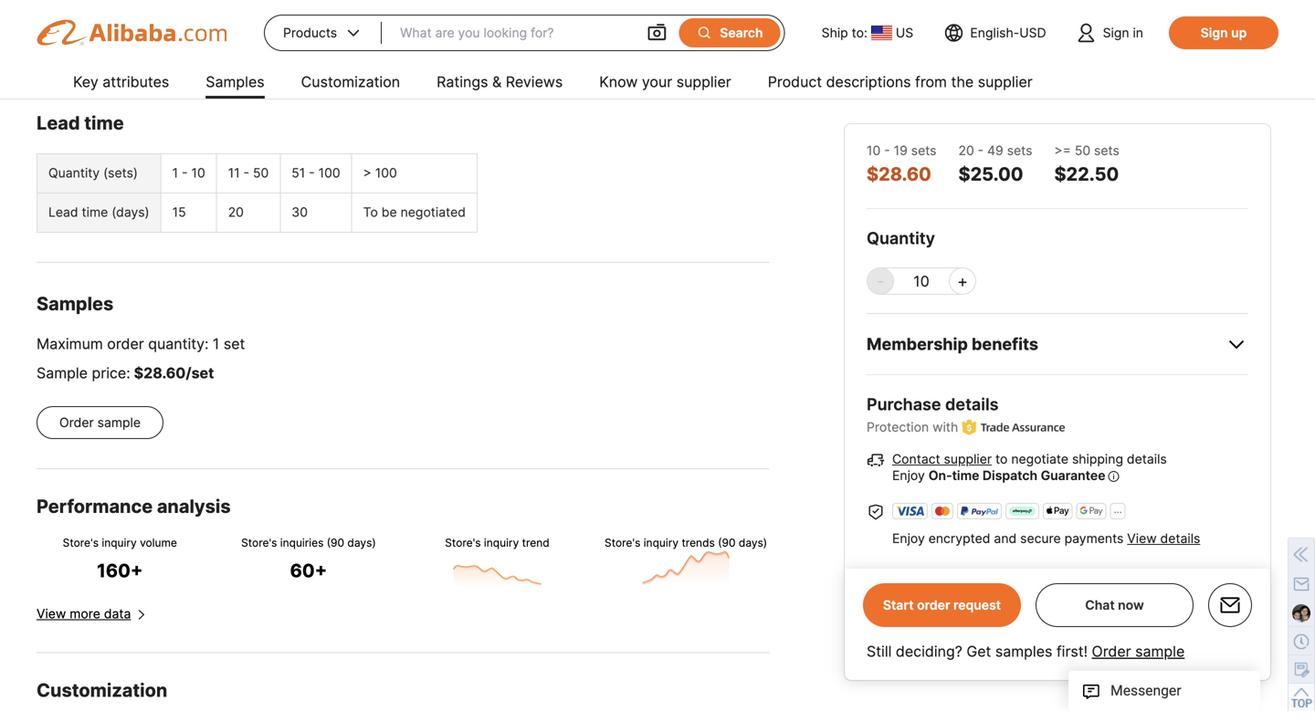 Task type: describe. For each thing, give the bounding box(es) containing it.
maximum
[[37, 335, 103, 353]]

1 vertical spatial sample
[[1136, 643, 1185, 661]]

maximum order quantity: 1 set
[[37, 335, 245, 353]]

key attributes link
[[73, 66, 169, 102]]

start order request
[[883, 598, 1001, 614]]

ship to:
[[822, 25, 868, 41]]

membership benefits
[[867, 334, 1039, 355]]

enjoy for enjoy encrypted and secure payments view details
[[893, 531, 925, 547]]

dispatch
[[983, 468, 1038, 484]]

1 vertical spatial $28.60
[[134, 364, 186, 382]]

details right 'shipping' at the bottom of the page
[[1127, 452, 1167, 468]]

10 - 19 sets $28.60
[[867, 143, 937, 185]]

details up receiving
[[1161, 531, 1201, 547]]

with
[[933, 420, 959, 435]]

supply ability
[[48, 25, 143, 42]]

samples link
[[206, 66, 265, 102]]

key
[[73, 73, 98, 91]]

price:
[[92, 364, 130, 382]]

product descriptions from the supplier link
[[768, 66, 1033, 102]]

supply
[[48, 25, 96, 42]]

eligible
[[892, 568, 935, 584]]

inquiry for volume
[[102, 537, 137, 550]]

enjoy for enjoy on-time dispatch guarantee
[[893, 468, 925, 484]]

store's for store's inquiry trends (90 days)
[[605, 537, 641, 550]]

lead time
[[37, 112, 124, 134]]

0 vertical spatial customization
[[301, 73, 400, 91]]

inquiry for trends
[[644, 537, 679, 550]]

- for 11 - 50
[[244, 165, 250, 181]]

supplier right your
[[677, 73, 732, 91]]

store's for store's inquiries (90 days)
[[241, 537, 277, 550]]

samples
[[996, 643, 1053, 661]]

What are you looking for? text field
[[400, 16, 628, 49]]

lead time (days)
[[48, 205, 150, 220]]

english-
[[971, 25, 1020, 41]]

set/sets
[[380, 25, 440, 42]]

still deciding? get samples first! order sample
[[867, 643, 1185, 661]]

secure
[[1021, 531, 1061, 547]]

know
[[600, 73, 638, 91]]

$28.60 inside 10 - 19 sets $28.60
[[867, 163, 932, 185]]

encrypted
[[929, 531, 991, 547]]

51
[[292, 165, 305, 181]]

performance
[[37, 496, 153, 518]]

protection with
[[867, 420, 959, 435]]

store's inquiry volume
[[63, 537, 177, 550]]

quantity for quantity (sets)
[[48, 165, 100, 181]]

15
[[172, 205, 186, 220]]

guarantee
[[1041, 468, 1106, 484]]

$22.50
[[1055, 163, 1119, 185]]

0 vertical spatial view
[[1128, 531, 1157, 547]]

- button
[[867, 268, 894, 295]]

on-
[[929, 468, 953, 484]]

product
[[768, 73, 822, 91]]

enjoy encrypted and secure payments view details
[[893, 531, 1201, 547]]

1 100 from the left
[[319, 165, 340, 181]]

2 days) from the left
[[739, 537, 768, 550]]

protection
[[867, 420, 929, 435]]

20 - 49 sets $25.00
[[959, 143, 1033, 185]]

quantity (sets)
[[48, 165, 138, 181]]

still
[[867, 643, 892, 661]]

negotiate
[[1012, 452, 1069, 468]]

within
[[1008, 568, 1045, 584]]

1 vertical spatial 1
[[213, 335, 220, 353]]


[[345, 24, 363, 42]]

negotiated
[[401, 205, 466, 220]]

49
[[988, 143, 1004, 159]]

51 - 100
[[292, 165, 340, 181]]

ratings
[[437, 73, 488, 91]]

order for start
[[917, 598, 951, 614]]

store's inquiry trends (90 days)
[[605, 537, 768, 550]]

order for maximum
[[107, 335, 144, 353]]

0 vertical spatial samples
[[206, 73, 265, 91]]

inquiry for trend
[[484, 537, 519, 550]]

ability
[[100, 25, 143, 42]]

up
[[1232, 25, 1248, 41]]

store's for store's inquiry volume
[[63, 537, 99, 550]]

volume
[[140, 537, 177, 550]]

receiving
[[1116, 568, 1171, 584]]

sample inside order sample button
[[97, 415, 141, 431]]

store's inquiry trend
[[445, 537, 550, 550]]

refunds
[[959, 568, 1005, 584]]

order sample link
[[1092, 643, 1185, 661]]

contact supplier to negotiate shipping details
[[893, 452, 1167, 468]]

the
[[952, 73, 974, 91]]

1 - 10
[[172, 165, 205, 181]]

shipping
[[1073, 452, 1124, 468]]

contact
[[893, 452, 941, 468]]

0 horizontal spatial customization
[[37, 680, 167, 702]]

(sets)
[[103, 165, 138, 181]]

chat
[[1086, 598, 1115, 614]]

to be negotiated
[[363, 205, 466, 220]]

membership
[[867, 334, 968, 355]]

view for view details
[[953, 586, 982, 602]]

&
[[492, 73, 502, 91]]

···
[[1114, 507, 1123, 519]]

2 (90 from the left
[[718, 537, 736, 550]]

store's inquiries (90 days)
[[241, 537, 376, 550]]

know your supplier link
[[600, 66, 732, 102]]

product descriptions from the supplier
[[768, 73, 1033, 91]]

lead for lead time (days)
[[48, 205, 78, 220]]

purchase details
[[867, 395, 999, 415]]

prompt image
[[1109, 468, 1120, 485]]

enjoy on-time dispatch guarantee
[[893, 468, 1106, 484]]

now
[[1118, 598, 1145, 614]]



Task type: locate. For each thing, give the bounding box(es) containing it.
0 horizontal spatial 10
[[191, 165, 205, 181]]

0 horizontal spatial 20
[[228, 205, 244, 220]]

performance analysis
[[37, 496, 231, 518]]

time left "dispatch"
[[953, 468, 980, 484]]

60+
[[290, 560, 327, 582]]

0 horizontal spatial order
[[107, 335, 144, 353]]

store's left trend
[[445, 537, 481, 550]]

0 vertical spatial quantity
[[48, 165, 100, 181]]

30 inside eligible for refunds within 30 days of receiving products.
[[1048, 568, 1064, 584]]

order sample
[[59, 415, 141, 431]]

0 horizontal spatial view
[[37, 607, 66, 622]]

0 horizontal spatial sets
[[912, 143, 937, 159]]

0 vertical spatial time
[[84, 112, 124, 134]]

inquiry left trends
[[644, 537, 679, 550]]

1 horizontal spatial customization
[[301, 73, 400, 91]]

customization
[[301, 73, 400, 91], [37, 680, 167, 702]]

1000 set/sets per   week
[[341, 25, 510, 42]]

>= 50 sets $22.50
[[1055, 143, 1120, 185]]

order down for
[[917, 598, 951, 614]]

- for 10 - 19 sets $28.60
[[885, 143, 891, 159]]

view left more at the bottom left
[[37, 607, 66, 622]]

search
[[720, 25, 763, 41]]

0 horizontal spatial order
[[59, 415, 94, 431]]

chat now button
[[1086, 598, 1145, 614]]

time for lead time
[[84, 112, 124, 134]]

1 horizontal spatial 50
[[1075, 143, 1091, 159]]

deciding?
[[896, 643, 963, 661]]

start
[[883, 598, 914, 614]]

order inside button
[[59, 415, 94, 431]]

days) right the 'inquiries'
[[348, 537, 376, 550]]

$28.60 down 19
[[867, 163, 932, 185]]

1 vertical spatial customization
[[37, 680, 167, 702]]

inquiry
[[102, 537, 137, 550], [484, 537, 519, 550], [644, 537, 679, 550]]

your
[[642, 73, 673, 91]]

descriptions
[[827, 73, 911, 91]]

- for 20 - 49 sets $25.00
[[978, 143, 984, 159]]

supplier up on-
[[944, 452, 992, 468]]


[[646, 22, 668, 44]]

1 sign from the left
[[1103, 25, 1130, 41]]

0 vertical spatial 30
[[292, 205, 308, 220]]

1 horizontal spatial 20
[[959, 143, 975, 159]]

1 enjoy from the top
[[893, 468, 925, 484]]

(90 right the 'inquiries'
[[327, 537, 344, 550]]

lead down quantity (sets)
[[48, 205, 78, 220]]

set
[[224, 335, 245, 353], [191, 364, 214, 382]]

- right 51
[[309, 165, 315, 181]]

1 vertical spatial enjoy
[[893, 531, 925, 547]]

3 inquiry from the left
[[644, 537, 679, 550]]

None text field
[[894, 273, 949, 290]]

30
[[292, 205, 308, 220], [1048, 568, 1064, 584]]

1 vertical spatial 30
[[1048, 568, 1064, 584]]

quantity up lead time (days)
[[48, 165, 100, 181]]

enjoy
[[893, 468, 925, 484], [893, 531, 925, 547]]

1
[[172, 165, 178, 181], [213, 335, 220, 353]]

0 horizontal spatial quantity
[[48, 165, 100, 181]]

0 horizontal spatial days)
[[348, 537, 376, 550]]

1 right quantity:
[[213, 335, 220, 353]]

1 (90 from the left
[[327, 537, 344, 550]]

1 horizontal spatial days)
[[739, 537, 768, 550]]

1 horizontal spatial 10
[[867, 143, 881, 159]]

1000
[[341, 25, 376, 42]]

quantity for quantity
[[867, 228, 936, 249]]

lead for lead time
[[37, 112, 80, 134]]

set for maximum order quantity: 1 set
[[224, 335, 245, 353]]

in
[[1133, 25, 1144, 41]]

customization down data
[[37, 680, 167, 702]]

50
[[1075, 143, 1091, 159], [253, 165, 269, 181]]

(90
[[327, 537, 344, 550], [718, 537, 736, 550]]

key attributes
[[73, 73, 169, 91]]

100 right 51
[[319, 165, 340, 181]]

attributes
[[103, 73, 169, 91]]

order inside button
[[917, 598, 951, 614]]

payments
[[1065, 531, 1124, 547]]

$28.60
[[867, 163, 932, 185], [134, 364, 186, 382]]

days) right trends
[[739, 537, 768, 550]]

0 vertical spatial 1
[[172, 165, 178, 181]]

inquiry left trend
[[484, 537, 519, 550]]

2 inquiry from the left
[[484, 537, 519, 550]]

benefits
[[972, 334, 1039, 355]]

details up with
[[946, 395, 999, 415]]

products.
[[892, 586, 949, 602]]

view details
[[953, 586, 1026, 602]]

inquiry up "160+"
[[102, 537, 137, 550]]

1 vertical spatial order
[[1092, 643, 1132, 661]]

0 horizontal spatial 50
[[253, 165, 269, 181]]

details
[[946, 395, 999, 415], [1127, 452, 1167, 468], [1161, 531, 1201, 547], [986, 586, 1026, 602]]

details down within
[[986, 586, 1026, 602]]

sample
[[97, 415, 141, 431], [1136, 643, 1185, 661]]

sign up
[[1201, 25, 1248, 41]]

0 vertical spatial 10
[[867, 143, 881, 159]]

0 vertical spatial 50
[[1075, 143, 1091, 159]]

eligible for refunds within 30 days of receiving products.
[[892, 568, 1171, 602]]

sets right 19
[[912, 143, 937, 159]]

0 horizontal spatial set
[[191, 364, 214, 382]]

to
[[996, 452, 1008, 468]]

160+
[[97, 560, 143, 582]]

sample
[[37, 364, 88, 382]]

1 horizontal spatial 30
[[1048, 568, 1064, 584]]

sample down sample price: $28.60 / set
[[97, 415, 141, 431]]

2 vertical spatial view
[[37, 607, 66, 622]]

order up sample price: $28.60 / set
[[107, 335, 144, 353]]

/
[[186, 364, 191, 382]]

20 down 11
[[228, 205, 244, 220]]

- up 15
[[182, 165, 188, 181]]

1 vertical spatial lead
[[48, 205, 78, 220]]

sets inside 20 - 49 sets $25.00
[[1008, 143, 1033, 159]]

first!
[[1057, 643, 1088, 661]]

1 horizontal spatial view
[[953, 586, 982, 602]]

1 horizontal spatial order
[[1092, 643, 1132, 661]]

view
[[1128, 531, 1157, 547], [953, 586, 982, 602], [37, 607, 66, 622]]

- up the "membership"
[[877, 271, 885, 291]]

set for sample price: $28.60 / set
[[191, 364, 214, 382]]

20 for 20
[[228, 205, 244, 220]]

chat now
[[1086, 598, 1145, 614]]

- left 19
[[885, 143, 891, 159]]

order down sample
[[59, 415, 94, 431]]

english-usd
[[971, 25, 1047, 41]]

1 horizontal spatial quantity
[[867, 228, 936, 249]]

100
[[319, 165, 340, 181], [375, 165, 397, 181]]

2 horizontal spatial view
[[1128, 531, 1157, 547]]

lead down key
[[37, 112, 80, 134]]

0 horizontal spatial $28.60
[[134, 364, 186, 382]]

1 horizontal spatial samples
[[206, 73, 265, 91]]

0 horizontal spatial (90
[[327, 537, 344, 550]]

enjoy down the contact
[[893, 468, 925, 484]]

time for lead time (days)
[[82, 205, 108, 220]]

0 horizontal spatial 100
[[319, 165, 340, 181]]

1 horizontal spatial sets
[[1008, 143, 1033, 159]]

0 horizontal spatial sign
[[1103, 25, 1130, 41]]

enjoy up eligible
[[893, 531, 925, 547]]

0 horizontal spatial 1
[[172, 165, 178, 181]]

+ button
[[949, 268, 977, 295]]

2 sets from the left
[[1008, 143, 1033, 159]]

10 inside 10 - 19 sets $28.60
[[867, 143, 881, 159]]

11 - 50
[[228, 165, 269, 181]]

1 horizontal spatial 1
[[213, 335, 220, 353]]

start order request button
[[863, 584, 1021, 628]]

trends
[[682, 537, 715, 550]]

(90 right trends
[[718, 537, 736, 550]]

1 up 15
[[172, 165, 178, 181]]

$28.60 down quantity:
[[134, 364, 186, 382]]

order
[[107, 335, 144, 353], [917, 598, 951, 614]]

1 days) from the left
[[348, 537, 376, 550]]

0 horizontal spatial samples
[[37, 293, 114, 315]]

1 horizontal spatial (90
[[718, 537, 736, 550]]

100 right >
[[375, 165, 397, 181]]

2 store's from the left
[[241, 537, 277, 550]]

10 left 11
[[191, 165, 205, 181]]

10 left 19
[[867, 143, 881, 159]]

1 vertical spatial view
[[953, 586, 982, 602]]

0 vertical spatial order
[[107, 335, 144, 353]]

- left 49
[[978, 143, 984, 159]]

0 vertical spatial lead
[[37, 112, 80, 134]]

0 vertical spatial 20
[[959, 143, 975, 159]]

2 vertical spatial time
[[953, 468, 980, 484]]

sign left up
[[1201, 25, 1229, 41]]

0 vertical spatial $28.60
[[867, 163, 932, 185]]

50 right >=
[[1075, 143, 1091, 159]]

request
[[954, 598, 1001, 614]]

 search
[[696, 24, 763, 41]]

sets inside 10 - 19 sets $28.60
[[912, 143, 937, 159]]

2 enjoy from the top
[[893, 531, 925, 547]]

sample price: $28.60 / set
[[37, 364, 214, 382]]

week
[[471, 25, 510, 42]]

supplier
[[677, 73, 732, 91], [978, 73, 1033, 91], [944, 452, 992, 468]]

20 for 20 - 49 sets $25.00
[[959, 143, 975, 159]]

0 vertical spatial order
[[59, 415, 94, 431]]

to:
[[852, 25, 868, 41]]

1 horizontal spatial $28.60
[[867, 163, 932, 185]]

view for view more data
[[37, 607, 66, 622]]

- for 1 - 10
[[182, 165, 188, 181]]

- for 51 - 100
[[309, 165, 315, 181]]

store's left trends
[[605, 537, 641, 550]]

0 vertical spatial enjoy
[[893, 468, 925, 484]]

view up receiving
[[1128, 531, 1157, 547]]

1 inquiry from the left
[[102, 537, 137, 550]]

order right the first!
[[1092, 643, 1132, 661]]

50 right 11
[[253, 165, 269, 181]]

sets for $28.60
[[912, 143, 937, 159]]

3 sets from the left
[[1095, 143, 1120, 159]]

sign for sign in
[[1103, 25, 1130, 41]]

sets inside >= 50 sets $22.50
[[1095, 143, 1120, 159]]

1 vertical spatial 20
[[228, 205, 244, 220]]

quantity up - button
[[867, 228, 936, 249]]

(days)
[[112, 205, 150, 220]]

time down key attributes link
[[84, 112, 124, 134]]

order
[[59, 415, 94, 431], [1092, 643, 1132, 661]]

us
[[896, 25, 914, 41]]

sets up '$22.50'
[[1095, 143, 1120, 159]]

samples up 11
[[206, 73, 265, 91]]

1 horizontal spatial sign
[[1201, 25, 1229, 41]]

1 vertical spatial 50
[[253, 165, 269, 181]]

10
[[867, 143, 881, 159], [191, 165, 205, 181]]

0 vertical spatial sample
[[97, 415, 141, 431]]

analysis
[[157, 496, 231, 518]]

1 vertical spatial quantity
[[867, 228, 936, 249]]

store's for store's inquiry trend
[[445, 537, 481, 550]]

customization down '1000'
[[301, 73, 400, 91]]

supplier right "the"
[[978, 73, 1033, 91]]

1 store's from the left
[[63, 537, 99, 550]]

from
[[916, 73, 947, 91]]

store's down the performance
[[63, 537, 99, 550]]

2 100 from the left
[[375, 165, 397, 181]]

ratings & reviews link
[[437, 66, 563, 102]]

1 horizontal spatial order
[[917, 598, 951, 614]]

quantity
[[48, 165, 100, 181], [867, 228, 936, 249]]

1 horizontal spatial 100
[[375, 165, 397, 181]]

- right 11
[[244, 165, 250, 181]]

set right quantity:
[[224, 335, 245, 353]]

1 horizontal spatial set
[[224, 335, 245, 353]]

0 horizontal spatial 30
[[292, 205, 308, 220]]

products
[[283, 25, 337, 41]]

1 vertical spatial set
[[191, 364, 214, 382]]

19
[[894, 143, 908, 159]]

samples up maximum
[[37, 293, 114, 315]]

4 store's from the left
[[605, 537, 641, 550]]

>=
[[1055, 143, 1072, 159]]

2 horizontal spatial inquiry
[[644, 537, 679, 550]]

1 horizontal spatial sample
[[1136, 643, 1185, 661]]

view down refunds
[[953, 586, 982, 602]]

2 horizontal spatial sets
[[1095, 143, 1120, 159]]

to
[[363, 205, 378, 220]]

quantity:
[[148, 335, 209, 353]]

20 left 49
[[959, 143, 975, 159]]

1 vertical spatial 10
[[191, 165, 205, 181]]

days
[[1068, 568, 1097, 584]]

- inside 20 - 49 sets $25.00
[[978, 143, 984, 159]]

sample down now on the right bottom
[[1136, 643, 1185, 661]]

2 sign from the left
[[1201, 25, 1229, 41]]

50 inside >= 50 sets $22.50
[[1075, 143, 1091, 159]]

time left the (days)
[[82, 205, 108, 220]]

20 inside 20 - 49 sets $25.00
[[959, 143, 975, 159]]

sign in
[[1103, 25, 1144, 41]]

- inside button
[[877, 271, 885, 291]]

> 100
[[363, 165, 397, 181]]

order sample button
[[37, 406, 164, 439]]

1 vertical spatial samples
[[37, 293, 114, 315]]

trend
[[522, 537, 550, 550]]

20
[[959, 143, 975, 159], [228, 205, 244, 220]]

1 vertical spatial order
[[917, 598, 951, 614]]

- inside 10 - 19 sets $28.60
[[885, 143, 891, 159]]

usd
[[1020, 25, 1047, 41]]

days)
[[348, 537, 376, 550], [739, 537, 768, 550]]

0 horizontal spatial sample
[[97, 415, 141, 431]]

3 store's from the left
[[445, 537, 481, 550]]

30 down 51
[[292, 205, 308, 220]]

per
[[444, 25, 467, 42]]

1 horizontal spatial inquiry
[[484, 537, 519, 550]]

0 horizontal spatial inquiry
[[102, 537, 137, 550]]

30 left days
[[1048, 568, 1064, 584]]

sign left in on the top right of the page
[[1103, 25, 1130, 41]]

set down quantity:
[[191, 364, 214, 382]]

store's left the 'inquiries'
[[241, 537, 277, 550]]

1 sets from the left
[[912, 143, 937, 159]]

products 
[[283, 24, 363, 42]]

ratings & reviews
[[437, 73, 563, 91]]

more
[[70, 607, 100, 622]]

sets right 49
[[1008, 143, 1033, 159]]

sign for sign up
[[1201, 25, 1229, 41]]

0 vertical spatial set
[[224, 335, 245, 353]]

$25.00
[[959, 163, 1024, 185]]

time
[[84, 112, 124, 134], [82, 205, 108, 220], [953, 468, 980, 484]]

sets for $25.00
[[1008, 143, 1033, 159]]

1 vertical spatial time
[[82, 205, 108, 220]]

+
[[958, 271, 968, 291]]



Task type: vqa. For each thing, say whether or not it's contained in the screenshot.
rightmost Quantity
yes



